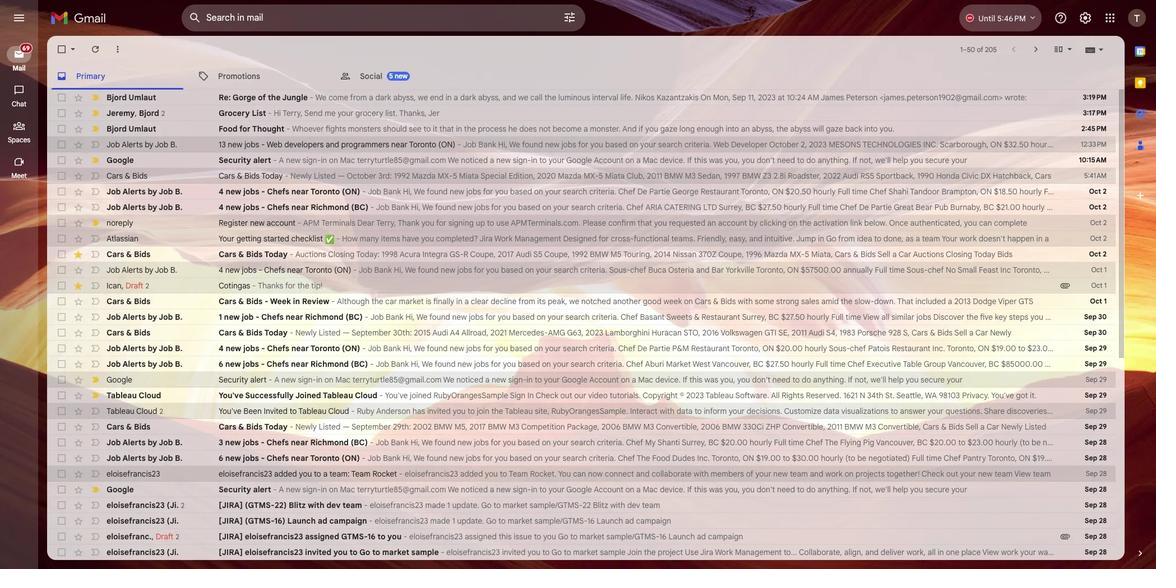 Task type: describe. For each thing, give the bounding box(es) containing it.
928
[[889, 328, 902, 338]]

navigation containing mail
[[0, 36, 39, 570]]

bmw left m5
[[590, 250, 609, 260]]

1 vertical spatial 2011
[[792, 328, 807, 338]]

tableau down sign
[[505, 407, 533, 417]]

restaurant for p&m
[[691, 344, 730, 354]]

0 vertical spatial terry,
[[283, 108, 303, 118]]

1 developer from the left
[[731, 140, 768, 150]]

Search in mail search field
[[182, 4, 586, 31]]

lamborghini
[[605, 328, 650, 338]]

2 data from the left
[[824, 407, 840, 417]]

1 vertical spatial jira
[[700, 548, 714, 558]]

Search in mail text field
[[206, 12, 532, 24]]

based for dudes
[[510, 454, 532, 464]]

if up ©
[[683, 375, 688, 385]]

1 vertical spatial car
[[976, 328, 988, 338]]

newly for newly listed — september 29th: 2002 bmw m5, 2017 bmw m3 competition package, 2006 bmw m3 convertible, 2006 bmw 330ci zhp convertible, 2011 bmw m3 convertible, cars & bids sell a car newly listed
[[295, 422, 317, 432]]

2 horizontal spatial abyss,
[[752, 124, 775, 134]]

more image
[[112, 44, 123, 55]]

[jira] (gtms-22) blitz with dev team - eloisefrancis23 made 1 update. go to market sample/gtms-22 blitz with dev team ‌ ‌ ‌ ‌ ‌ ‌ ‌ ‌ ‌ ‌ ‌ ‌ ‌ ‌ ‌ ‌ ‌ ‌ ‌ ‌ ‌ ‌ ‌ ‌ ‌ ‌ ‌ ‌ ‌ ‌ ‌ ‌ ‌ ‌ ‌ ‌ ‌ ‌ ‌ ‌ ‌ ‌ ‌ ‌ ‌ ‌ ‌ ‌ ‌ ‌ ‌ ‌ ‌ ‌ ‌ ‌ ‌ ‌ ‌ ‌ ‌
[[219, 501, 783, 511]]

sportback,
[[876, 171, 916, 181]]

found for job bank hi, we found new jobs for you based on your search criteria. chef de partie george restaurant toronto, on $20.50 hourly full time chef shahi tandoor brampton, on $18.50 hourly full time chef
[[427, 187, 448, 197]]

the left 'five'
[[967, 312, 979, 322]]

sign
[[510, 391, 526, 401]]

richmond for 1 new job - chefs near richmond (bc)
[[305, 312, 344, 322]]

spaces heading
[[0, 136, 38, 145]]

1 security alert - a new sign-in on mac terryturtle85@gmail.com we noticed a new sign-in to your google account on a mac device. if this was you, you don't need to do anything. if not, we'll help you secure your from the top
[[219, 155, 968, 165]]

newly down the discoveries
[[1002, 422, 1023, 432]]

1 vertical spatial made
[[430, 517, 450, 527]]

bc up gti
[[769, 312, 779, 322]]

search for west
[[571, 360, 595, 370]]

0 horizontal spatial work
[[495, 234, 513, 244]]

1 horizontal spatial $20.00
[[776, 344, 803, 354]]

bank for job bank hi, we found new jobs for you based on your search criteria. chef aria catering ltd surrey, bc $27.50 hourly full time chef de partie great bear pub burnaby, bc $21.00 hourly full time chef la
[[392, 202, 409, 213]]

tableau right joined
[[323, 391, 353, 401]]

3 row from the top
[[47, 121, 1116, 137]]

1 horizontal spatial launch
[[597, 517, 623, 527]]

0 vertical spatial can
[[979, 218, 992, 228]]

toggle split pane mode image
[[1053, 44, 1065, 55]]

1 horizontal spatial be
[[1032, 438, 1041, 448]]

is
[[426, 297, 432, 307]]

eloisefrancis23 (ji. for [jira] eloisefrancis23 invited you to go to market sample
[[107, 548, 179, 558]]

a up club,
[[637, 155, 641, 165]]

honda
[[937, 171, 960, 181]]

hourly down 2022
[[814, 187, 836, 197]]

on right inc
[[1044, 265, 1056, 275]]

b. for 6 new jobs - chefs near richmond (bc) - job bank hi, we found new jobs for you based on your search criteria. chef aburi market west vancouver, bc $27.50 hourly full time chef executive table group vancouver, bc $85000.00 annually full time
[[175, 360, 183, 370]]

buca
[[649, 265, 667, 275]]

slow-
[[855, 297, 874, 307]]

go down activation
[[826, 234, 837, 244]]

audi left s5
[[516, 250, 532, 260]]

monsters
[[348, 124, 381, 134]]

and right align,
[[866, 548, 879, 558]]

meet heading
[[0, 172, 38, 181]]

search in mail image
[[185, 8, 205, 28]]

octo
[[1143, 140, 1157, 150]]

chef left "aburi"
[[626, 360, 644, 370]]

bc down "answer"
[[917, 438, 928, 448]]

use
[[496, 218, 509, 228]]

chefs for 4 new jobs - chefs near richmond (bc) - job bank hi, we found new jobs for you based on your search criteria. chef aria catering ltd surrey, bc $27.50 hourly full time chef de partie great bear pub burnaby, bc $21.00 hourly full time chef la
[[267, 202, 289, 213]]

0 horizontal spatial 16
[[368, 532, 376, 542]]

do for sep 28
[[807, 485, 816, 495]]

14 row from the top
[[47, 294, 1116, 310]]

restaurant up table
[[892, 344, 931, 354]]

1 vertical spatial be
[[858, 454, 867, 464]]

chef down cars & bids today - newly listed — october 3rd: 1992 mazda mx-5 miata special edition, 2020 mazda mx-5 miata club, 2011 bmw m3 sedan, 1997 bmw z3 2.8i roadster, 2022 audi rs5 sportback, 1990 honda civic dx hatchback, cars
[[618, 187, 636, 197]]

0 vertical spatial made
[[425, 501, 445, 511]]

if down projects
[[853, 485, 858, 495]]

0 horizontal spatial invited
[[305, 548, 332, 558]]

richmond for 4 new jobs - chefs near richmond (bc)
[[311, 202, 349, 213]]

1 vertical spatial negotiated)
[[869, 454, 910, 464]]

bmw left 330ci
[[722, 422, 741, 432]]

amg
[[548, 328, 565, 338]]

partie for $20.50
[[649, 187, 671, 197]]

notched
[[582, 297, 611, 307]]

1 vertical spatial $27.50
[[781, 312, 805, 322]]

0 horizontal spatial campaign
[[330, 517, 367, 527]]

se,
[[779, 328, 790, 338]]

row containing eloisefrancis23
[[47, 467, 1116, 482]]

0 horizontal spatial annually
[[844, 265, 873, 275]]

chef up link
[[840, 202, 857, 213]]

bank for job bank hi, we found new jobs for you based on your search criteria. sous-chef buca osteria and bar yorkville toronto, on $57500.00 annually full time sous-chef no small feast inc toronto, on $30.00
[[374, 265, 392, 275]]

0 vertical spatial management
[[515, 234, 561, 244]]

1 horizontal spatial inc.
[[933, 344, 946, 354]]

the up hi on the top
[[268, 93, 281, 103]]

1 horizontal spatial vancouver,
[[876, 438, 915, 448]]

a for 28
[[279, 485, 284, 495]]

0 horizontal spatial all
[[882, 312, 890, 322]]

row containing ican
[[47, 278, 1116, 294]]

another
[[613, 297, 641, 307]]

happen
[[1008, 234, 1035, 244]]

the right call
[[545, 93, 557, 103]]

1 vertical spatial check
[[922, 469, 945, 480]]

full up reserved.
[[816, 360, 828, 370]]

bmw up george
[[664, 171, 683, 181]]

today for newly listed — october 3rd: 1992 mazda mx-5 miata special edition, 2020 mazda mx-5 miata club, 2011 bmw m3 sedan, 1997 bmw z3 2.8i roadster, 2022 audi rs5 sportback, 1990 honda civic dx hatchback, cars
[[261, 171, 283, 181]]

select input tool image
[[1098, 45, 1105, 54]]

tableau cloud
[[107, 391, 161, 401]]

11 row from the top
[[47, 247, 1116, 262]]

by for 13 new jobs - web developers and programmers  near toronto (on) - job bank hi, we found new jobs for you based on your search criteria. web developer october 2, 2023 mesons technologies inc. scarborough, on $32.50 hourly full time web developer octo
[[145, 140, 153, 150]]

main content containing primary
[[47, 36, 1157, 570]]

developers
[[284, 140, 324, 150]]

1 horizontal spatial view
[[983, 548, 999, 558]]

1 web from the left
[[267, 140, 282, 150]]

richmond for 3 new jobs - chefs near richmond (bc)
[[310, 438, 349, 448]]

oct 2 for register new account - apm terminals dear terry, thank you for signing up to use apmterminals.com. please confirm that you requested an account by clicking on the activation link below. once authenticated, you can complete
[[1091, 219, 1107, 227]]

6 row from the top
[[47, 168, 1116, 184]]

69
[[22, 44, 30, 52]]

refresh image
[[90, 44, 101, 55]]

2 added from the left
[[460, 469, 483, 480]]

1 vertical spatial update.
[[457, 517, 484, 527]]

28 for 6 new jobs - chefs near toronto (on) - job bank hi, we found new jobs for you based on your search criteria. chef the food dudes inc. toronto, on $19.00 to $30.00 hourly (to be negotiated) full time chef pantry toronto, on $19.00 to $22.50
[[1099, 454, 1107, 463]]

good
[[643, 297, 662, 307]]

a right as
[[916, 234, 920, 244]]

go down [jira] eloisefrancis23 assigned gtms-16 to you - eloisefrancis23 assigned this issue to you go to market sample/gtms-16 launch ad campaign ‌ ‌ ‌ ‌ ‌ ‌ ‌ ‌ ‌ ‌ ‌ ‌ ‌ ‌ ‌ ‌ ‌ ‌ ‌ ‌ ‌ ‌ ‌ ‌ ‌ ‌ ‌ ‌ ‌ ‌ ‌ ‌ ‌ ‌ ‌
[[552, 548, 562, 558]]

if down the collaborate
[[688, 485, 692, 495]]

chef down 5:41 am
[[1076, 187, 1093, 197]]

- how many items have you completed? jira work management designed for cross-functional teams. friendly, easy, and intuitive. jump in go from idea to done, as a team your work doesn't happen in a
[[335, 234, 1049, 244]]

week
[[270, 297, 291, 307]]

2023 right ©
[[686, 391, 704, 401]]

getting
[[236, 234, 262, 244]]

1 horizontal spatial $23.00
[[1028, 344, 1053, 354]]

2 developer from the left
[[1105, 140, 1141, 150]]

this down [jira] (gtms-16) launch ad campaign - eloisefrancis23 made 1 update. go to market sample/gtms-16 launch ad campaign ‌ ‌ ‌ ‌ ‌ ‌ ‌ ‌ ‌ ‌ ‌ ‌ ‌ ‌ ‌ ‌ ‌ ‌ ‌ ‌ ‌ ‌ ‌ ‌ ‌ ‌ ‌ ‌ ‌ ‌ ‌ ‌ ‌ ‌ ‌ ‌ ‌ ‌ ‌ ‌ ‌ ‌ ‌ ‌ ‌ ‌ ‌ ‌ ‌ ‌ ‌ ‌ ‌ ‌ ‌ ‌ ‌ ‌ ‌ ‌ ‌ ‌
[[499, 532, 512, 542]]

3 web from the left
[[1087, 140, 1103, 150]]

google up tableau cloud
[[107, 375, 132, 385]]

by for 4 new jobs - chefs near toronto (on) - job bank hi, we found new jobs for you based on your search criteria. chef de partie p&m restaurant toronto, on $20.00 hourly sous-chef patois restaurant inc. toronto, on $19.00 to $23.00 hourly (
[[148, 344, 157, 354]]

found down does
[[522, 140, 543, 150]]

cloud up tableau cloud 2
[[139, 391, 161, 401]]

the left list,
[[1076, 548, 1087, 558]]

$20.50
[[786, 187, 812, 197]]

copyright
[[643, 391, 678, 401]]

1 horizontal spatial 1992
[[572, 250, 588, 260]]

2 horizontal spatial launch
[[669, 532, 695, 542]]

connect
[[605, 469, 634, 480]]

full up $22.50
[[1087, 438, 1099, 448]]

0 horizontal spatial $23.00
[[968, 438, 994, 448]]

richmond for 6 new jobs - chefs near richmond (bc)
[[311, 360, 349, 370]]

bc down inform
[[709, 438, 719, 448]]

1 vertical spatial from
[[839, 234, 855, 244]]

atlassian
[[107, 234, 139, 244]]

2 inside eloisefrancis23 (ji. 2
[[181, 502, 185, 510]]

0 vertical spatial sample/gtms-
[[530, 501, 583, 511]]

0 horizontal spatial 2011
[[647, 171, 662, 181]]

found for job bank hi, we found new jobs for you based on your search criteria. chef my shanti surrey, bc $20.00 hourly full time chef the flying pig vancouver, bc $20.00 to $23.00 hourly (to be negotiated) full
[[435, 438, 456, 448]]

$57500.00
[[801, 265, 842, 275]]

chef down cars & bids today - newly listed — september 29th: 2002 bmw m5, 2017 bmw m3 competition package, 2006 bmw m3 convertible, 2006 bmw 330ci zhp convertible, 2011 bmw m3 convertible, cars & bids sell a car newly listed
[[626, 438, 643, 448]]

mesons
[[829, 140, 861, 150]]

newly for newly listed — september 30th: 2015 audi a4 allroad, 2021 mercedes-amg g63, 2023 lamborghini huracan sto, 2016 volkswagen gti se, 2011 audi s4, 1983 porsche 928 s, cars & bids sell a car newly
[[295, 328, 317, 338]]

sep for 19th row from the top of the page
[[1086, 376, 1098, 384]]

toronto for job bank hi, we found new jobs for you based on your search criteria. chef de partie p&m restaurant toronto, on $20.00 hourly sous-chef patois restaurant inc. toronto, on $19.00 to $23.00 hourly (
[[311, 344, 340, 354]]

you've up anderson
[[385, 391, 408, 401]]

row containing jeremy
[[47, 105, 1116, 121]]

1 assigned from the left
[[305, 532, 339, 542]]

feast
[[979, 265, 999, 275]]

2 coupe, from the left
[[544, 250, 570, 260]]

you've up share
[[992, 391, 1014, 401]]

job alerts by job b. for 13 new jobs - web developers and programmers  near toronto (on) - job bank hi, we found new jobs for you based on your search criteria. web developer october 2, 2023 mesons technologies inc. scarborough, on $32.50 hourly full time web developer octo
[[107, 140, 177, 150]]

0 vertical spatial was
[[709, 155, 723, 165]]

1 dev from the left
[[327, 501, 341, 511]]

monster.
[[590, 124, 621, 134]]

on down gti
[[763, 344, 774, 354]]

chef left executive
[[848, 360, 865, 370]]

4 row from the top
[[47, 137, 1157, 153]]

1 vertical spatial out
[[947, 469, 959, 480]]

0 vertical spatial october
[[770, 140, 799, 150]]

1 vertical spatial partie
[[871, 202, 892, 213]]

re:
[[219, 93, 231, 103]]

2 into from the left
[[865, 124, 878, 134]]

on up members
[[743, 454, 754, 464]]

a up special
[[490, 155, 494, 165]]

28 for [jira] eloisefrancis23 invited you to go to market sample - eloisefrancis23 invited you to go to market sample join the project use jira work management to... collaborate, align, and deliver work, all in one place view work your way using the list, board,
[[1099, 549, 1107, 557]]

sep 28 for [jira] eloisefrancis23 invited you to go to market sample - eloisefrancis23 invited you to go to market sample join the project use jira work management to... collaborate, align, and deliver work, all in one place view work your way using the list, board,
[[1085, 549, 1107, 557]]

bc up software.
[[753, 360, 764, 370]]

not, for sep 29
[[855, 375, 869, 385]]

0 vertical spatial (to
[[1020, 438, 1030, 448]]

alerts for 1 new job - chefs near richmond (bc) - job bank hi, we found new jobs for you based on your search criteria. chef basant sweets & restaurant surrey, bc $27.50 hourly full time view all similar jobs discover the five key steps you should
[[123, 312, 146, 322]]

1 new job - chefs near richmond (bc) - job bank hi, we found new jobs for you based on your search criteria. chef basant sweets & restaurant surrey, bc $27.50 hourly full time view all similar jobs discover the five key steps you should
[[219, 312, 1070, 322]]

touring,
[[623, 250, 652, 260]]

2 horizontal spatial $20.00
[[930, 438, 957, 448]]

by for 4 new jobs - chefs near richmond (bc) - job bank hi, we found new jobs for you based on your search criteria. chef aria catering ltd surrey, bc $27.50 hourly full time chef de partie great bear pub burnaby, bc $21.00 hourly full time chef la
[[148, 202, 157, 213]]

bank for job bank hi, we found new jobs for you based on your search criteria. chef de partie george restaurant toronto, on $20.50 hourly full time chef shahi tandoor brampton, on $18.50 hourly full time chef
[[383, 187, 401, 197]]

have
[[402, 234, 419, 244]]

0 horizontal spatial mx-
[[438, 171, 453, 181]]

near for job bank hi, we found new jobs for you based on your search criteria. chef aria catering ltd surrey, bc $27.50 hourly full time chef de partie great bear pub burnaby, bc $21.00 hourly full time chef la
[[291, 202, 309, 213]]

secure for sep 29
[[921, 375, 945, 385]]

hi
[[274, 108, 281, 118]]

bank for job bank hi, we found new jobs for you based on your search criteria. chef aburi market west vancouver, bc $27.50 hourly full time chef executive table group vancouver, bc $85000.00 annually full time
[[391, 360, 409, 370]]

interval
[[592, 93, 619, 103]]

sep for row containing eloisefranc.
[[1085, 533, 1098, 541]]

2 horizontal spatial view
[[1015, 469, 1031, 480]]

pub
[[935, 202, 949, 213]]

(ji. for [jira] eloisefrancis23 invited you to go to market sample - eloisefrancis23 invited you to go to market sample join the project use jira work management to... collaborate, align, and deliver work, all in one place view work your way using the list, board,
[[167, 548, 179, 558]]

0 vertical spatial noticed
[[461, 155, 488, 165]]

this for sep 28
[[694, 485, 707, 495]]

cross-
[[611, 234, 634, 244]]

based for ltd
[[518, 202, 540, 213]]

b. for 4 new jobs - chefs near toronto (on) - job bank hi, we found new jobs for you based on your search criteria. chef de partie george restaurant toronto, on $20.50 hourly full time chef shahi tandoor brampton, on $18.50 hourly full time chef
[[175, 187, 183, 197]]

mail heading
[[0, 64, 38, 73]]

team:
[[330, 469, 350, 480]]

sep 29 for cars & bids today - newly listed — september 29th: 2002 bmw m5, 2017 bmw m3 competition package, 2006 bmw m3 convertible, 2006 bmw 330ci zhp convertible, 2011 bmw m3 convertible, cars & bids sell a car newly listed
[[1085, 423, 1107, 431]]

— for 30th:
[[343, 328, 350, 338]]

the left tip!
[[298, 281, 309, 291]]

, for jeremy
[[135, 108, 137, 118]]

alerts for 4 new jobs - chefs near toronto (on) - job bank hi, we found new jobs for you based on your search criteria. chef de partie george restaurant toronto, on $20.50 hourly full time chef shahi tandoor brampton, on $18.50 hourly full time chef
[[123, 187, 146, 197]]

oct 1 for $30.00
[[1092, 266, 1107, 274]]

0 vertical spatial update.
[[452, 501, 479, 511]]

22 row from the top
[[47, 420, 1116, 435]]

hourly down the flying
[[821, 454, 844, 464]]

eloisefranc.
[[107, 532, 152, 542]]

30 row from the top
[[47, 545, 1127, 561]]

(on) for job bank hi, we found new jobs for you based on your search criteria. chef the food dudes inc. toronto, on $19.00 to $30.00 hourly (to be negotiated) full time chef pantry toronto, on $19.00 to $22.50
[[342, 454, 360, 464]]

(gtms- for 16)
[[245, 517, 274, 527]]

0 vertical spatial alert
[[253, 155, 271, 165]]

site,
[[535, 407, 550, 417]]

and left projects
[[810, 469, 824, 480]]

today for newly listed — september 30th: 2015 audi a4 allroad, 2021 mercedes-amg g63, 2023 lamborghini huracan sto, 2016 volkswagen gti se, 2011 audi s4, 1983 porsche 928 s, cars & bids sell a car newly
[[264, 328, 288, 338]]

back
[[845, 124, 863, 134]]

discoveries
[[1007, 407, 1047, 417]]

2 horizontal spatial work
[[1001, 548, 1019, 558]]

hi, for job bank hi, we found new jobs for you based on your search criteria. sous-chef buca osteria and bar yorkville toronto, on $57500.00 annually full time sous-chef no small feast inc toronto, on $30.00
[[394, 265, 403, 275]]

0 vertical spatial terryturtle85@gmail.com
[[357, 155, 446, 165]]

1 data from the left
[[677, 407, 693, 417]]

device. for 28
[[660, 485, 686, 495]]

6 for 6 new jobs - chefs near richmond (bc) - job bank hi, we found new jobs for you based on your search criteria. chef aburi market west vancouver, bc $27.50 hourly full time chef executive table group vancouver, bc $85000.00 annually full time
[[219, 360, 223, 370]]

1 vertical spatial the
[[637, 454, 650, 464]]

chefs for 1 new job - chefs near richmond (bc) - job bank hi, we found new jobs for you based on your search criteria. chef basant sweets & restaurant surrey, bc $27.50 hourly full time view all similar jobs discover the five key steps you should
[[261, 312, 284, 322]]

cloud left ruby
[[328, 407, 349, 417]]

1 sample from the left
[[411, 548, 439, 558]]

draft for ican
[[126, 281, 143, 291]]

social, 5 new messages, tab
[[331, 63, 472, 90]]

2 horizontal spatial 16
[[659, 532, 667, 542]]

edition,
[[509, 171, 535, 181]]

1 horizontal spatial the
[[825, 438, 838, 448]]

0 vertical spatial jira
[[480, 234, 493, 244]]

1 vertical spatial an
[[708, 218, 716, 228]]

on left $57500.00
[[788, 265, 799, 275]]

ican
[[107, 281, 122, 291]]

1990
[[918, 171, 935, 181]]

18 row from the top
[[47, 357, 1116, 372]]

sell for newly
[[966, 422, 979, 432]]

1 (ji. from the top
[[167, 501, 179, 511]]

primary
[[76, 71, 105, 81]]

2 dev from the left
[[627, 501, 640, 511]]

full down 2022
[[838, 187, 850, 197]]

doesn't
[[979, 234, 1006, 244]]

by for 4 new jobs - chefs near toronto (on) - job bank hi, we found new jobs for you based on your search criteria. sous-chef buca osteria and bar yorkville toronto, on $57500.00 annually full time sous-chef no small feast inc toronto, on $30.00
[[145, 265, 153, 275]]

special
[[481, 171, 507, 181]]

criteria. for ltd
[[598, 202, 625, 213]]

4 for 4 new jobs - chefs near toronto (on) - job bank hi, we found new jobs for you based on your search criteria. sous-chef buca osteria and bar yorkville toronto, on $57500.00 annually full time sous-chef no small feast inc toronto, on $30.00
[[219, 265, 223, 275]]

today for auctions closing today: 1998 acura integra gs-r coupe, 2017 audi s5 coupe, 1992 bmw m5 touring, 2014 nissan 370z coupe, 1996 mazda mx-5 miata, cars & bids sell a car auctions closing today bids
[[264, 250, 288, 260]]

0 horizontal spatial chef
[[630, 265, 647, 275]]

0 vertical spatial don't
[[757, 155, 775, 165]]

1 security from the top
[[219, 155, 251, 165]]

0 horizontal spatial $19.00
[[756, 454, 781, 464]]

0 horizontal spatial $20.00
[[721, 438, 748, 448]]

m3 up my
[[644, 422, 654, 432]]

chef down 'lamborghini'
[[618, 344, 636, 354]]

2 horizontal spatial campaign
[[708, 532, 743, 542]]

questions.
[[946, 407, 983, 417]]

bc up easy,
[[746, 202, 756, 213]]

1 vertical spatial sell
[[955, 328, 968, 338]]

full right "$18.50"
[[1044, 187, 1057, 197]]

listed for newly listed — september 30th: 2015 audi a4 allroad, 2021 mercedes-amg g63, 2023 lamborghini huracan sto, 2016 volkswagen gti se, 2011 audi s4, 1983 porsche 928 s, cars & bids sell a car newly
[[319, 328, 341, 338]]

28 for 3 new jobs - chefs near richmond (bc) - job bank hi, we found new jobs for you based on your search criteria. chef my shanti surrey, bc $20.00 hourly full time chef the flying pig vancouver, bc $20.00 to $23.00 hourly (to be negotiated) full
[[1099, 439, 1107, 447]]

apm
[[303, 218, 320, 228]]

1 closing from the left
[[328, 250, 355, 260]]

sep 30 for 1 new job - chefs near richmond (bc) - job bank hi, we found new jobs for you based on your search criteria. chef basant sweets & restaurant surrey, bc $27.50 hourly full time view all similar jobs discover the five key steps you should
[[1085, 313, 1107, 321]]

2 horizontal spatial we
[[569, 297, 580, 307]]

and down fights at the left top
[[326, 140, 339, 150]]

anything. for sep 28
[[818, 485, 851, 495]]

0 vertical spatial account
[[594, 155, 624, 165]]

ruby
[[357, 407, 375, 417]]

2 horizontal spatial ad
[[697, 532, 706, 542]]

go down [jira] (gtms-22) blitz with dev team - eloisefrancis23 made 1 update. go to market sample/gtms-22 blitz with dev team ‌ ‌ ‌ ‌ ‌ ‌ ‌ ‌ ‌ ‌ ‌ ‌ ‌ ‌ ‌ ‌ ‌ ‌ ‌ ‌ ‌ ‌ ‌ ‌ ‌ ‌ ‌ ‌ ‌ ‌ ‌ ‌ ‌ ‌ ‌ ‌ ‌ ‌ ‌ ‌ ‌ ‌ ‌ ‌ ‌ ‌ ‌ ‌ ‌ ‌ ‌ ‌ ‌ ‌ ‌ ‌ ‌ ‌ ‌ ‌ ‌
[[486, 517, 497, 527]]

you've left successfully
[[219, 391, 244, 401]]

10:24
[[787, 93, 806, 103]]

the right join in the bottom of the page
[[644, 548, 656, 558]]

nissan
[[673, 250, 697, 260]]

1 horizontal spatial invited
[[427, 407, 451, 417]]

2 inside jeremy , bjord 2
[[161, 109, 165, 118]]

found for job bank hi, we found new jobs for you based on your search criteria. sous-chef buca osteria and bar yorkville toronto, on $57500.00 annually full time sous-chef no small feast inc toronto, on $30.00
[[418, 265, 439, 275]]

on left $32.50
[[991, 140, 1002, 150]]

m3 left competition
[[509, 422, 520, 432]]

1 coupe, from the left
[[470, 250, 496, 260]]

23 row from the top
[[47, 435, 1116, 451]]

he
[[509, 124, 517, 134]]

[jira] for [jira] (gtms-22) blitz with dev team - eloisefrancis23 made 1 update. go to market sample/gtms-22 blitz with dev team ‌ ‌ ‌ ‌ ‌ ‌ ‌ ‌ ‌ ‌ ‌ ‌ ‌ ‌ ‌ ‌ ‌ ‌ ‌ ‌ ‌ ‌ ‌ ‌ ‌ ‌ ‌ ‌ ‌ ‌ ‌ ‌ ‌ ‌ ‌ ‌ ‌ ‌ ‌ ‌ ‌ ‌ ‌ ‌ ‌ ‌ ‌ ‌ ‌ ‌ ‌ ‌ ‌ ‌ ‌ ‌ ‌ ‌ ‌ ‌ ‌
[[219, 501, 243, 511]]

peak,
[[548, 297, 567, 307]]

(on) for job bank hi, we found new jobs for you based on your search criteria. chef de partie george restaurant toronto, on $20.50 hourly full time chef shahi tandoor brampton, on $18.50 hourly full time chef
[[342, 187, 360, 197]]

a up [jira] (gtms-22) blitz with dev team - eloisefrancis23 made 1 update. go to market sample/gtms-22 blitz with dev team ‌ ‌ ‌ ‌ ‌ ‌ ‌ ‌ ‌ ‌ ‌ ‌ ‌ ‌ ‌ ‌ ‌ ‌ ‌ ‌ ‌ ‌ ‌ ‌ ‌ ‌ ‌ ‌ ‌ ‌ ‌ ‌ ‌ ‌ ‌ ‌ ‌ ‌ ‌ ‌ ‌ ‌ ‌ ‌ ‌ ‌ ‌ ‌ ‌ ‌ ‌ ‌ ‌ ‌ ‌ ‌ ‌ ‌ ‌ ‌ ‌
[[490, 485, 494, 495]]

gti
[[765, 328, 777, 338]]

if down '13 new jobs - web developers and programmers  near toronto (on) - job bank hi, we found new jobs for you based on your search criteria. web developer october 2, 2023 mesons technologies inc. scarborough, on $32.50 hourly full time web developer octo'
[[688, 155, 692, 165]]

20 row from the top
[[47, 388, 1116, 404]]

24 row from the top
[[47, 451, 1116, 467]]

help for sep 29
[[889, 375, 904, 385]]

1 vertical spatial terry,
[[376, 218, 396, 228]]

nikos
[[635, 93, 655, 103]]

1 convertible, from the left
[[656, 422, 699, 432]]

1 vertical spatial that
[[638, 218, 652, 228]]

0 horizontal spatial abyss,
[[393, 93, 416, 103]]

you've successfully joined tableau cloud - you've joined rubyorangessample sign in check out our video tutorials. copyright © 2023 tableau software. all rights reserved. 1621 n 34th st. seattle, wa 98103 privacy. you've got it.
[[219, 391, 1037, 401]]

zhp
[[766, 422, 781, 432]]

with right 22)
[[308, 501, 325, 511]]

hourly down 330ci
[[750, 438, 772, 448]]

full right the "$21.00"
[[1047, 202, 1059, 213]]

7 row from the top
[[47, 184, 1116, 200]]

21 row from the top
[[47, 404, 1116, 420]]

you, for 29
[[721, 375, 736, 385]]

viper
[[999, 297, 1017, 307]]

2 inside eloisefranc. , draft 2
[[176, 533, 179, 542]]

1621
[[844, 391, 858, 401]]

joined
[[295, 391, 321, 401]]

collaborate
[[652, 469, 692, 480]]

pig
[[864, 438, 875, 448]]

audi left rs5
[[843, 171, 859, 181]]

sep for 13th row from the bottom
[[1085, 360, 1098, 368]]

scarborough,
[[940, 140, 989, 150]]

1 gaze from the left
[[661, 124, 678, 134]]

0 vertical spatial should
[[383, 124, 407, 134]]

full up together!
[[912, 454, 925, 464]]

use
[[685, 548, 699, 558]]

1 vertical spatial surrey,
[[742, 312, 767, 322]]

2 miata from the left
[[605, 171, 625, 181]]

alerts for 6 new jobs - chefs near richmond (bc) - job bank hi, we found new jobs for you based on your search criteria. chef aburi market west vancouver, bc $27.50 hourly full time chef executive table group vancouver, bc $85000.00 annually full time
[[123, 360, 146, 370]]

club,
[[627, 171, 645, 181]]

near for job bank hi, we found new jobs for you based on your search criteria. sous-chef buca osteria and bar yorkville toronto, on $57500.00 annually full time sous-chef no small feast inc toronto, on $30.00
[[287, 265, 303, 275]]

b. for 4 new jobs - chefs near richmond (bc) - job bank hi, we found new jobs for you based on your search criteria. chef aria catering ltd surrey, bc $27.50 hourly full time chef de partie great bear pub burnaby, bc $21.00 hourly full time chef la
[[175, 202, 183, 213]]

0 horizontal spatial launch
[[287, 517, 316, 527]]

3:17 pm
[[1083, 109, 1107, 117]]

job alerts by job b. for 4 new jobs - chefs near richmond (bc) - job bank hi, we found new jobs for you based on your search criteria. chef aria catering ltd surrey, bc $27.50 hourly full time chef de partie great bear pub burnaby, bc $21.00 hourly full time chef la
[[107, 202, 183, 213]]

0 vertical spatial 2017
[[498, 250, 514, 260]]

oct 2 for 4 new jobs - chefs near toronto (on) - job bank hi, we found new jobs for you based on your search criteria. chef de partie george restaurant toronto, on $20.50 hourly full time chef shahi tandoor brampton, on $18.50 hourly full time chef
[[1089, 187, 1107, 196]]

1 vertical spatial can
[[573, 469, 586, 480]]

abyss
[[791, 124, 811, 134]]

one
[[946, 548, 960, 558]]

promotions tab
[[189, 63, 330, 90]]

2 your from the left
[[942, 234, 958, 244]]

criteria. for &
[[592, 312, 619, 322]]

2 horizontal spatial chef
[[928, 265, 944, 275]]

1998
[[382, 250, 398, 260]]

1 horizontal spatial mx-
[[584, 171, 599, 181]]

google up our
[[562, 375, 588, 385]]

0 vertical spatial food
[[219, 124, 238, 134]]

full down "zhp"
[[774, 438, 787, 448]]

0 horizontal spatial ad
[[318, 517, 328, 527]]

1 2006 from the left
[[602, 422, 621, 432]]

bank for job bank hi, we found new jobs for you based on your search criteria. chef de partie p&m restaurant toronto, on $20.00 hourly sous-chef patois restaurant inc. toronto, on $19.00 to $23.00 hourly (
[[383, 344, 401, 354]]

toronto down see
[[409, 140, 436, 150]]

bjord for re: gorge of the jungle - we come from a dark abyss, we end in a dark abyss, and we call the luminous interval life. nikos kazantzakis on mon, sep 11, 2023 at 10:24 am james peterson <james.peterson1902@gmail.com> wrote:
[[107, 93, 127, 103]]

near for job bank hi, we found new jobs for you based on your search criteria. chef aburi market west vancouver, bc $27.50 hourly full time chef executive table group vancouver, bc $85000.00 annually full time
[[291, 360, 309, 370]]

1 vertical spatial bjord
[[139, 108, 159, 118]]

1 horizontal spatial we
[[518, 93, 528, 103]]

cars & bids for cars & bids today - newly listed — october 3rd: 1992 mazda mx-5 miata special edition, 2020 mazda mx-5 miata club, 2011 bmw m3 sedan, 1997 bmw z3 2.8i roadster, 2022 audi rs5 sportback, 1990 honda civic dx hatchback, cars
[[107, 171, 148, 181]]

that
[[898, 297, 914, 307]]

cloud up ruby
[[355, 391, 378, 401]]

on down 2.8i
[[772, 187, 784, 197]]

8 row from the top
[[47, 200, 1116, 215]]

software.
[[736, 391, 770, 401]]

2023 left at
[[758, 93, 776, 103]]

hi, for job bank hi, we found new jobs for you based on your search criteria. chef the food dudes inc. toronto, on $19.00 to $30.00 hourly (to be negotiated) full time chef pantry toronto, on $19.00 to $22.50
[[403, 454, 412, 464]]

cars & bids today - newly listed — september 29th: 2002 bmw m5, 2017 bmw m3 competition package, 2006 bmw m3 convertible, 2006 bmw 330ci zhp convertible, 2011 bmw m3 convertible, cars & bids sell a car newly listed
[[219, 422, 1047, 432]]

1 vertical spatial sample/gtms-
[[535, 517, 588, 527]]

need for 28
[[777, 485, 795, 495]]

rocket.
[[530, 469, 557, 480]]

2021
[[491, 328, 507, 338]]

0 horizontal spatial we
[[418, 93, 428, 103]]

tip!
[[311, 281, 323, 291]]

0 vertical spatial need
[[777, 155, 795, 165]]

1 horizontal spatial abyss,
[[478, 93, 501, 103]]

bmw left z3
[[742, 171, 761, 181]]

sep 28 for security alert - a new sign-in on mac terryturtle85@gmail.com we noticed a new sign-in to your google account on a mac device. if this was you, you don't need to do anything. if not, we'll help you secure your
[[1085, 486, 1107, 494]]

you've left 'been'
[[219, 407, 242, 417]]

0 vertical spatial work
[[960, 234, 977, 244]]

older image
[[1031, 44, 1042, 55]]

0 vertical spatial a
[[279, 155, 284, 165]]

2 gaze from the left
[[826, 124, 843, 134]]

2023 right g63,
[[586, 328, 603, 338]]

osteria
[[668, 265, 694, 275]]

do for sep 29
[[802, 375, 811, 385]]

$18.50
[[994, 187, 1018, 197]]

1 horizontal spatial negotiated)
[[1043, 438, 1085, 448]]

a left the "team:"
[[323, 469, 328, 480]]

a up rubyorangessample
[[485, 375, 490, 385]]

and up 1996
[[749, 234, 763, 244]]

a left 2013
[[948, 297, 953, 307]]

1 horizontal spatial $30.00
[[1058, 265, 1085, 275]]

tandoor
[[910, 187, 940, 197]]

with left some
[[738, 297, 753, 307]]

28 row from the top
[[47, 514, 1116, 529]]

with down dudes
[[694, 469, 709, 480]]

chef left aria
[[627, 202, 644, 213]]

criteria. for dudes
[[589, 454, 616, 464]]

chefs for 6 new jobs - chefs near toronto (on) - job bank hi, we found new jobs for you based on your search criteria. chef the food dudes inc. toronto, on $19.00 to $30.00 hourly (to be negotiated) full time chef pantry toronto, on $19.00 to $22.50
[[267, 454, 289, 464]]

toronto, right inc
[[1013, 265, 1042, 275]]

at
[[778, 93, 785, 103]]

jeremy
[[107, 108, 135, 118]]

support image
[[1054, 11, 1068, 25]]

2 web from the left
[[713, 140, 729, 150]]

1 horizontal spatial should
[[1046, 312, 1070, 322]]

umlaut for food for thought - whoever fights monsters should see to it that in the process he does not become a monster. and if you gaze long enough into an abyss, the abyss will gaze back into you.
[[129, 124, 156, 134]]

5 left special
[[453, 171, 457, 181]]

done,
[[884, 234, 904, 244]]

does
[[519, 124, 537, 134]]

[jira] for [jira] (gtms-16) launch ad campaign - eloisefrancis23 made 1 update. go to market sample/gtms-16 launch ad campaign ‌ ‌ ‌ ‌ ‌ ‌ ‌ ‌ ‌ ‌ ‌ ‌ ‌ ‌ ‌ ‌ ‌ ‌ ‌ ‌ ‌ ‌ ‌ ‌ ‌ ‌ ‌ ‌ ‌ ‌ ‌ ‌ ‌ ‌ ‌ ‌ ‌ ‌ ‌ ‌ ‌ ‌ ‌ ‌ ‌ ‌ ‌ ‌ ‌ ‌ ‌ ‌ ‌ ‌ ‌ ‌ ‌ ‌ ‌ ‌ ‌ ‌
[[219, 517, 243, 527]]

chat heading
[[0, 100, 38, 109]]

the up jump
[[800, 218, 812, 228]]

not
[[539, 124, 551, 134]]

1 dark from the left
[[375, 93, 391, 103]]

cars & bids for cars & bids - week in review - although the car market is finally in a clear decline from its peak, we notched another good week on cars & bids with some strong sales amid the slow-down. that included a 2013 dodge viper gts
[[107, 297, 151, 307]]

bmw up the flying
[[845, 422, 864, 432]]



Task type: vqa. For each thing, say whether or not it's contained in the screenshot.
the Pop out icon
no



Task type: locate. For each thing, give the bounding box(es) containing it.
2 (ji. from the top
[[167, 517, 179, 527]]

1 vertical spatial 1992
[[572, 250, 588, 260]]

2 team from the left
[[509, 469, 528, 480]]

security alert - a new sign-in on mac terryturtle85@gmail.com we noticed a new sign-in to your google account on a mac device. if this was you, you don't need to do anything. if not, we'll help you secure your for 28
[[219, 485, 968, 495]]

life.
[[621, 93, 633, 103]]

on down the discoveries
[[1019, 454, 1031, 464]]

4 new jobs - chefs near toronto (on) - job bank hi, we found new jobs for you based on your search criteria. chef de partie george restaurant toronto, on $20.50 hourly full time chef shahi tandoor brampton, on $18.50 hourly full time chef
[[219, 187, 1093, 197]]

tableau up tableau cloud 2
[[107, 391, 137, 401]]

noticed
[[461, 155, 488, 165], [457, 375, 483, 385], [461, 485, 488, 495]]

2 assigned from the left
[[465, 532, 497, 542]]

de up link
[[859, 202, 869, 213]]

2 vertical spatial sample/gtms-
[[607, 532, 659, 542]]

1 [jira] from the top
[[219, 501, 243, 511]]

today:
[[356, 250, 380, 260]]

2 horizontal spatial ,
[[152, 532, 154, 542]]

3 cars & bids from the top
[[107, 297, 151, 307]]

vancouver, right group
[[948, 360, 987, 370]]

1 vertical spatial de
[[859, 202, 869, 213]]

1 vertical spatial not,
[[855, 375, 869, 385]]

1 horizontal spatial dev
[[627, 501, 640, 511]]

2 convertible, from the left
[[783, 422, 826, 432]]

0 horizontal spatial view
[[863, 312, 880, 322]]

1 cars & bids from the top
[[107, 171, 148, 181]]

launch right 16)
[[287, 517, 316, 527]]

tab list
[[1125, 36, 1157, 529], [47, 63, 1125, 90]]

you've
[[219, 391, 244, 401], [385, 391, 408, 401], [992, 391, 1014, 401], [219, 407, 242, 417]]

not, for sep 28
[[860, 485, 873, 495]]

eloisefrancis23 (ji.
[[107, 517, 179, 527], [107, 548, 179, 558]]

2 blitz from the left
[[593, 501, 608, 511]]

security alert - a new sign-in on mac terryturtle85@gmail.com we noticed a new sign-in to your google account on a mac device. if this was you, you don't need to do anything. if not, we'll help you secure your down the 'now'
[[219, 485, 968, 495]]

rs5
[[861, 171, 875, 181]]

1 vertical spatial security
[[219, 375, 248, 385]]

jungle
[[282, 93, 308, 103]]

inc.
[[933, 344, 946, 354], [697, 454, 710, 464]]

full
[[1056, 140, 1068, 150], [838, 187, 850, 197], [1044, 187, 1057, 197], [808, 202, 821, 213], [1047, 202, 1059, 213], [875, 265, 887, 275], [832, 312, 844, 322], [816, 360, 828, 370], [1077, 360, 1089, 370], [774, 438, 787, 448], [1087, 438, 1099, 448], [912, 454, 925, 464]]

1 horizontal spatial of
[[746, 469, 754, 480]]

$20.00 down se,
[[776, 344, 803, 354]]

3 security from the top
[[219, 485, 251, 495]]

29 for cars & bids today - newly listed — september 29th: 2002 bmw m5, 2017 bmw m3 competition package, 2006 bmw m3 convertible, 2006 bmw 330ci zhp convertible, 2011 bmw m3 convertible, cars & bids sell a car newly listed
[[1099, 423, 1107, 431]]

by for 3 new jobs - chefs near richmond (bc) - job bank hi, we found new jobs for you based on your search criteria. chef my shanti surrey, bc $20.00 hourly full time chef the flying pig vancouver, bc $20.00 to $23.00 hourly (to be negotiated) full
[[148, 438, 157, 448]]

amid
[[822, 297, 839, 307]]

account up easy,
[[718, 218, 747, 228]]

and
[[623, 124, 637, 134]]

0 horizontal spatial ,
[[122, 281, 124, 291]]

and down 6 new jobs - chefs near toronto (on) - job bank hi, we found new jobs for you based on your search criteria. chef the food dudes inc. toronto, on $19.00 to $30.00 hourly (to be negotiated) full time chef pantry toronto, on $19.00 to $22.50
[[636, 469, 650, 480]]

1 horizontal spatial draft
[[156, 532, 174, 542]]

assigned
[[305, 532, 339, 542], [465, 532, 497, 542]]

hi, for job bank hi, we found new jobs for you based on your search criteria. chef basant sweets & restaurant surrey, bc $27.50 hourly full time view all similar jobs discover the five key steps you should
[[406, 312, 415, 322]]

sep for 30th row from the top
[[1085, 549, 1098, 557]]

found for job bank hi, we found new jobs for you based on your search criteria. chef aburi market west vancouver, bc $27.50 hourly full time chef executive table group vancouver, bc $85000.00 annually full time
[[435, 360, 456, 370]]

gaze left long at top
[[661, 124, 678, 134]]

put
[[1059, 407, 1071, 417]]

by
[[145, 140, 153, 150], [148, 187, 157, 197], [148, 202, 157, 213], [749, 218, 758, 228], [145, 265, 153, 275], [148, 312, 157, 322], [148, 344, 157, 354], [148, 360, 157, 370], [148, 438, 157, 448], [148, 454, 157, 464]]

0 horizontal spatial gaze
[[661, 124, 678, 134]]

was
[[709, 155, 723, 165], [705, 375, 719, 385], [709, 485, 723, 495]]

6 job alerts by job b. from the top
[[107, 344, 183, 354]]

15 row from the top
[[47, 310, 1116, 325]]

promotions
[[218, 71, 260, 81]]

[jira] eloisefrancis23 assigned gtms-16 to you - eloisefrancis23 assigned this issue to you go to market sample/gtms-16 launch ad campaign ‌ ‌ ‌ ‌ ‌ ‌ ‌ ‌ ‌ ‌ ‌ ‌ ‌ ‌ ‌ ‌ ‌ ‌ ‌ ‌ ‌ ‌ ‌ ‌ ‌ ‌ ‌ ‌ ‌ ‌ ‌ ‌ ‌ ‌ ‌
[[219, 532, 814, 542]]

search for p&m
[[563, 344, 587, 354]]

check right together!
[[922, 469, 945, 480]]

complete
[[994, 218, 1028, 228]]

b. for 6 new jobs - chefs near toronto (on) - job bank hi, we found new jobs for you based on your search criteria. chef the food dudes inc. toronto, on $19.00 to $30.00 hourly (to be negotiated) full time chef pantry toronto, on $19.00 to $22.50
[[175, 454, 183, 464]]

(on) down 'jer'
[[438, 140, 456, 150]]

issue
[[514, 532, 532, 542]]

row
[[47, 90, 1116, 105], [47, 105, 1116, 121], [47, 121, 1116, 137], [47, 137, 1157, 153], [47, 153, 1116, 168], [47, 168, 1116, 184], [47, 184, 1116, 200], [47, 200, 1116, 215], [47, 215, 1116, 231], [47, 231, 1116, 247], [47, 247, 1116, 262], [47, 262, 1116, 278], [47, 278, 1116, 294], [47, 294, 1116, 310], [47, 310, 1116, 325], [47, 325, 1116, 341], [47, 341, 1116, 357], [47, 357, 1116, 372], [47, 372, 1116, 388], [47, 388, 1116, 404], [47, 404, 1116, 420], [47, 420, 1116, 435], [47, 435, 1116, 451], [47, 451, 1116, 467], [47, 467, 1116, 482], [47, 482, 1116, 498], [47, 498, 1116, 514], [47, 514, 1116, 529], [47, 529, 1116, 545], [47, 545, 1127, 561]]

2 eloisefrancis23 (ji. from the top
[[107, 548, 179, 558]]

requested
[[669, 218, 706, 228]]

0 horizontal spatial 2017
[[470, 422, 486, 432]]

2 inside tableau cloud 2
[[159, 407, 163, 416]]

bear
[[916, 202, 933, 213]]

— up the "team:"
[[343, 422, 350, 432]]

launch
[[287, 517, 316, 527], [597, 517, 623, 527], [669, 532, 695, 542]]

4
[[219, 187, 224, 197], [219, 202, 224, 213], [219, 265, 223, 275], [219, 344, 224, 354]]

sample/gtms- down you
[[530, 501, 583, 511]]

jira right use
[[700, 548, 714, 558]]

0 horizontal spatial convertible,
[[656, 422, 699, 432]]

1 added from the left
[[274, 469, 297, 480]]

has attachment image
[[1060, 532, 1071, 543]]

gmail image
[[50, 7, 112, 29]]

12 row from the top
[[47, 262, 1116, 278]]

sep for 11th row from the bottom of the page
[[1085, 391, 1098, 400]]

0 vertical spatial not,
[[860, 155, 873, 165]]

2 closing from the left
[[946, 250, 973, 260]]

7 job alerts by job b. from the top
[[107, 360, 183, 370]]

3 security alert - a new sign-in on mac terryturtle85@gmail.com we noticed a new sign-in to your google account on a mac device. if this was you, you don't need to do anything. if not, we'll help you secure your from the top
[[219, 485, 968, 495]]

long
[[680, 124, 695, 134]]

1 team from the left
[[351, 469, 371, 480]]

4 for 4 new jobs - chefs near richmond (bc) - job bank hi, we found new jobs for you based on your search criteria. chef aria catering ltd surrey, bc $27.50 hourly full time chef de partie great bear pub burnaby, bc $21.00 hourly full time chef la
[[219, 202, 224, 213]]

chef down 1983
[[850, 344, 866, 354]]

0 horizontal spatial should
[[383, 124, 407, 134]]

by for 1 new job - chefs near richmond (bc) - job bank hi, we found new jobs for you based on your search criteria. chef basant sweets & restaurant surrey, bc $27.50 hourly full time view all similar jobs discover the five key steps you should
[[148, 312, 157, 322]]

a right happen
[[1045, 234, 1049, 244]]

the left car
[[372, 297, 383, 307]]

1 job alerts by job b. from the top
[[107, 140, 177, 150]]

1 horizontal spatial jira
[[700, 548, 714, 558]]

[jira] for [jira] eloisefrancis23 assigned gtms-16 to you - eloisefrancis23 assigned this issue to you go to market sample/gtms-16 launch ad campaign ‌ ‌ ‌ ‌ ‌ ‌ ‌ ‌ ‌ ‌ ‌ ‌ ‌ ‌ ‌ ‌ ‌ ‌ ‌ ‌ ‌ ‌ ‌ ‌ ‌ ‌ ‌ ‌ ‌ ‌ ‌ ‌ ‌ ‌ ‌
[[219, 532, 243, 542]]

chefs for 4 new jobs - chefs near toronto (on) - job bank hi, we found new jobs for you based on your search criteria. chef de partie p&m restaurant toronto, on $20.00 hourly sous-chef patois restaurant inc. toronto, on $19.00 to $23.00 hourly (
[[267, 344, 289, 354]]

1 horizontal spatial that
[[638, 218, 652, 228]]

30 for 1 new job - chefs near richmond (bc) - job bank hi, we found new jobs for you based on your search criteria. chef basant sweets & restaurant surrey, bc $27.50 hourly full time view all similar jobs discover the five key steps you should
[[1099, 313, 1107, 321]]

sales
[[801, 297, 820, 307]]

5 row from the top
[[47, 153, 1116, 168]]

a
[[279, 155, 284, 165], [274, 375, 279, 385], [279, 485, 284, 495]]

1 bjord umlaut from the top
[[107, 93, 156, 103]]

1 vertical spatial anything.
[[813, 375, 846, 385]]

toronto, down z3
[[741, 187, 770, 197]]

on down 'five'
[[978, 344, 990, 354]]

register
[[219, 218, 248, 228]]

that up functional
[[638, 218, 652, 228]]

de down club,
[[638, 187, 647, 197]]

(ji. for [jira] (gtms-16) launch ad campaign - eloisefrancis23 made 1 update. go to market sample/gtms-16 launch ad campaign ‌ ‌ ‌ ‌ ‌ ‌ ‌ ‌ ‌ ‌ ‌ ‌ ‌ ‌ ‌ ‌ ‌ ‌ ‌ ‌ ‌ ‌ ‌ ‌ ‌ ‌ ‌ ‌ ‌ ‌ ‌ ‌ ‌ ‌ ‌ ‌ ‌ ‌ ‌ ‌ ‌ ‌ ‌ ‌ ‌ ‌ ‌ ‌ ‌ ‌ ‌ ‌ ‌ ‌ ‌ ‌ ‌ ‌ ‌ ‌ ‌ ‌
[[167, 517, 179, 527]]

0 horizontal spatial miata
[[459, 171, 479, 181]]

work right use
[[715, 548, 733, 558]]

3 4 from the top
[[219, 265, 223, 275]]

0 vertical spatial 6
[[219, 360, 223, 370]]

0 horizontal spatial that
[[440, 124, 454, 134]]

join
[[627, 548, 642, 558]]

negotiated) up together!
[[869, 454, 910, 464]]

eloisefrancis23 (ji. down eloisefranc. , draft 2
[[107, 548, 179, 558]]

a down share
[[981, 422, 985, 432]]

0 vertical spatial $27.50
[[758, 202, 782, 213]]

1 vertical spatial draft
[[156, 532, 174, 542]]

0 vertical spatial device.
[[660, 155, 686, 165]]

a down eloisefrancis23 added you to a team: team rocket - eloisefrancis23 added you to team rocket. you can now connect and collaborate with members of your new team and work on projects together! check out your new team view team
[[637, 485, 641, 495]]

you, for 28
[[725, 485, 740, 495]]

audi left s4,
[[809, 328, 825, 338]]

eloisefrancis23 (ji. for [jira] (gtms-16) launch ad campaign
[[107, 517, 179, 527]]

criteria. for west
[[597, 360, 624, 370]]

1 vertical spatial 6
[[219, 454, 223, 464]]

advanced search options image
[[559, 6, 581, 29]]

a up you've successfully joined tableau cloud - you've joined rubyorangessample sign in check out our video tutorials. copyright © 2023 tableau software. all rights reserved. 1621 n 34th st. seattle, wa 98103 privacy. you've got it.
[[632, 375, 636, 385]]

campaign up project
[[636, 517, 671, 527]]

account for 28
[[594, 485, 624, 495]]

1 vertical spatial (to
[[846, 454, 856, 464]]

0 horizontal spatial dark
[[375, 93, 391, 103]]

0 vertical spatial 2011
[[647, 171, 662, 181]]

criteria. for surrey,
[[597, 438, 624, 448]]

1 vertical spatial security alert - a new sign-in on mac terryturtle85@gmail.com we noticed a new sign-in to your google account on a mac device. if this was you, you don't need to do anything. if not, we'll help you secure your
[[219, 375, 963, 385]]

m3 up pig
[[866, 422, 876, 432]]

jira down 'up'
[[480, 234, 493, 244]]

1 vertical spatial 30
[[1099, 329, 1107, 337]]

into right enough
[[726, 124, 739, 134]]

1 50 of 205
[[961, 45, 997, 54]]

vancouver, right pig
[[876, 438, 915, 448]]

28 for [jira] (gtms-22) blitz with dev team - eloisefrancis23 made 1 update. go to market sample/gtms-22 blitz with dev team ‌ ‌ ‌ ‌ ‌ ‌ ‌ ‌ ‌ ‌ ‌ ‌ ‌ ‌ ‌ ‌ ‌ ‌ ‌ ‌ ‌ ‌ ‌ ‌ ‌ ‌ ‌ ‌ ‌ ‌ ‌ ‌ ‌ ‌ ‌ ‌ ‌ ‌ ‌ ‌ ‌ ‌ ‌ ‌ ‌ ‌ ‌ ‌ ‌ ‌ ‌ ‌ ‌ ‌ ‌ ‌ ‌ ‌ ‌ ‌ ‌
[[1099, 501, 1107, 510]]

partie for $20.00
[[649, 344, 671, 354]]

3 coupe, from the left
[[719, 250, 744, 260]]

an up 'friendly,' at the top of the page
[[708, 218, 716, 228]]

coupe,
[[470, 250, 496, 260], [544, 250, 570, 260], [719, 250, 744, 260]]

1 account from the left
[[267, 218, 296, 228]]

2 sample from the left
[[600, 548, 626, 558]]

settings image
[[1079, 11, 1093, 25]]

steps
[[1009, 312, 1029, 322]]

using
[[1055, 548, 1074, 558]]

not, for 10:15 am
[[860, 155, 873, 165]]

2 vertical spatial not,
[[860, 485, 873, 495]]

wa
[[925, 391, 937, 401]]

should down has attachment image
[[1046, 312, 1070, 322]]

$23.00 up $85000.00
[[1028, 344, 1053, 354]]

2,
[[801, 140, 807, 150]]

cars & bids for cars & bids today - newly listed — september 30th: 2015 audi a4 allroad, 2021 mercedes-amg g63, 2023 lamborghini huracan sto, 2016 volkswagen gti se, 2011 audi s4, 1983 porsche 928 s, cars & bids sell a car newly
[[107, 328, 151, 338]]

27 row from the top
[[47, 498, 1116, 514]]

bjord umlaut for re: gorge of the jungle
[[107, 93, 156, 103]]

2 auctions from the left
[[913, 250, 944, 260]]

assigned left gtms-
[[305, 532, 339, 542]]

surrey, up dudes
[[682, 438, 707, 448]]

from up grocery
[[350, 93, 367, 103]]

the
[[268, 93, 281, 103], [545, 93, 557, 103], [464, 124, 476, 134], [777, 124, 789, 134], [800, 218, 812, 228], [298, 281, 309, 291], [372, 297, 383, 307], [841, 297, 853, 307], [967, 312, 979, 322], [492, 407, 503, 417], [644, 548, 656, 558], [1076, 548, 1087, 558]]

dear
[[357, 218, 375, 228]]

we'll for 10:15 am
[[876, 155, 891, 165]]

chef
[[630, 265, 647, 275], [928, 265, 944, 275], [850, 344, 866, 354]]

security for 29
[[219, 375, 248, 385]]

0 vertical spatial bjord
[[107, 93, 127, 103]]

2 vertical spatial help
[[893, 485, 909, 495]]

sell for auctions
[[878, 250, 891, 260]]

1 horizontal spatial food
[[652, 454, 671, 464]]

16 row from the top
[[47, 325, 1116, 341]]

1 vertical spatial $23.00
[[968, 438, 994, 448]]

(on) for job bank hi, we found new jobs for you based on your search criteria. sous-chef buca osteria and bar yorkville toronto, on $57500.00 annually full time sous-chef no small feast inc toronto, on $30.00
[[334, 265, 351, 275]]

(bc)
[[351, 202, 369, 213], [346, 312, 363, 322], [351, 360, 368, 370], [351, 438, 368, 448]]

tableau down tableau cloud
[[107, 406, 135, 416]]

1 vertical spatial account
[[589, 375, 619, 385]]

r
[[464, 250, 468, 260]]

10 row from the top
[[47, 231, 1116, 247]]

bjord for food for thought - whoever fights monsters should see to it that in the process he does not become a monster. and if you gaze long enough into an abyss, the abyss will gaze back into you.
[[107, 124, 127, 134]]

listed down review
[[319, 328, 341, 338]]

2 job alerts by job b. from the top
[[107, 187, 183, 197]]

5 job alerts by job b. from the top
[[107, 312, 183, 322]]

web down thought on the top left of the page
[[267, 140, 282, 150]]

help down together!
[[893, 485, 909, 495]]

some
[[755, 297, 774, 307]]

1 vertical spatial food
[[652, 454, 671, 464]]

decisions.
[[747, 407, 782, 417]]

alerts for 3 new jobs - chefs near richmond (bc) - job bank hi, we found new jobs for you based on your search criteria. chef my shanti surrey, bc $20.00 hourly full time chef the flying pig vancouver, bc $20.00 to $23.00 hourly (to be negotiated) full
[[123, 438, 146, 448]]

1 vertical spatial inc.
[[697, 454, 710, 464]]

new inside tab
[[395, 72, 408, 80]]

19 row from the top
[[47, 372, 1116, 388]]

26 row from the top
[[47, 482, 1116, 498]]

sep 28 for [jira] (gtms-22) blitz with dev team - eloisefrancis23 made 1 update. go to market sample/gtms-22 blitz with dev team ‌ ‌ ‌ ‌ ‌ ‌ ‌ ‌ ‌ ‌ ‌ ‌ ‌ ‌ ‌ ‌ ‌ ‌ ‌ ‌ ‌ ‌ ‌ ‌ ‌ ‌ ‌ ‌ ‌ ‌ ‌ ‌ ‌ ‌ ‌ ‌ ‌ ‌ ‌ ‌ ‌ ‌ ‌ ‌ ‌ ‌ ‌ ‌ ‌ ‌ ‌ ‌ ‌ ‌ ‌ ‌ ‌ ‌ ‌ ‌ ‌
[[1085, 501, 1107, 510]]

finally
[[433, 297, 454, 307]]

2 row from the top
[[47, 105, 1116, 121]]

2 vertical spatial alert
[[253, 485, 271, 495]]

its
[[537, 297, 546, 307]]

2006 down rubyorangessample.
[[602, 422, 621, 432]]

0 vertical spatial 1992
[[394, 171, 410, 181]]

oct
[[1089, 187, 1102, 196], [1089, 203, 1102, 211], [1091, 219, 1102, 227], [1091, 234, 1102, 243], [1089, 250, 1102, 259], [1092, 266, 1103, 274], [1092, 282, 1103, 290], [1091, 297, 1103, 306]]

tab list containing primary
[[47, 63, 1125, 90]]

3 (ji. from the top
[[167, 548, 179, 558]]

1 horizontal spatial october
[[770, 140, 799, 150]]

5 inside tab
[[389, 72, 393, 80]]

can right you
[[573, 469, 586, 480]]

b. for 13 new jobs - web developers and programmers  near toronto (on) - job bank hi, we found new jobs for you based on your search criteria. web developer october 2, 2023 mesons technologies inc. scarborough, on $32.50 hourly full time web developer octo
[[170, 140, 177, 150]]

0 horizontal spatial data
[[677, 407, 693, 417]]

oct for sell
[[1089, 250, 1102, 259]]

oct 1 for gts
[[1091, 297, 1107, 306]]

we'll for sep 29
[[871, 375, 887, 385]]

no
[[946, 265, 956, 275]]

1 4 from the top
[[219, 187, 224, 197]]

0 horizontal spatial an
[[708, 218, 716, 228]]

2011 up 4 new jobs - chefs near toronto (on) - job bank hi, we found new jobs for you based on your search criteria. chef de partie george restaurant toronto, on $20.50 hourly full time chef shahi tandoor brampton, on $18.50 hourly full time chef
[[647, 171, 662, 181]]

you, up 1997
[[725, 155, 740, 165]]

found for job bank hi, we found new jobs for you based on your search criteria. chef basant sweets & restaurant surrey, bc $27.50 hourly full time view all similar jobs discover the five key steps you should
[[430, 312, 450, 322]]

1 miata from the left
[[459, 171, 479, 181]]

deliver
[[881, 548, 905, 558]]

package,
[[567, 422, 600, 432]]

we'll
[[876, 155, 891, 165], [871, 375, 887, 385], [876, 485, 891, 495]]

all
[[771, 391, 780, 401]]

miata
[[459, 171, 479, 181], [605, 171, 625, 181]]

0 vertical spatial help
[[893, 155, 909, 165]]

0 horizontal spatial check
[[536, 391, 559, 401]]

alert for 28
[[253, 485, 271, 495]]

a up 22)
[[279, 485, 284, 495]]

3 job alerts by job b. from the top
[[107, 202, 183, 213]]

terryturtle85@gmail.com for 28
[[357, 485, 446, 495]]

1 horizontal spatial gaze
[[826, 124, 843, 134]]

1992 down designed
[[572, 250, 588, 260]]

9 row from the top
[[47, 215, 1116, 231]]

chefs for 4 new jobs - chefs near toronto (on) - job bank hi, we found new jobs for you based on your search criteria. sous-chef buca osteria and bar yorkville toronto, on $57500.00 annually full time sous-chef no small feast inc toronto, on $30.00
[[264, 265, 285, 275]]

richmond up the "team:"
[[310, 438, 349, 448]]

0 vertical spatial sep 30
[[1085, 313, 1107, 321]]

my
[[645, 438, 656, 448]]

device. down 6 new jobs - chefs near richmond (bc) - job bank hi, we found new jobs for you based on your search criteria. chef aburi market west vancouver, bc $27.50 hourly full time chef executive table group vancouver, bc $85000.00 annually full time
[[656, 375, 681, 385]]

oct 2 for cars & bids today - auctions closing today: 1998 acura integra gs-r coupe, 2017 audi s5 coupe, 1992 bmw m5 touring, 2014 nissan 370z coupe, 1996 mazda mx-5 miata, cars & bids sell a car auctions closing today bids
[[1089, 250, 1107, 259]]

an down the 11,
[[741, 124, 750, 134]]

dev
[[327, 501, 341, 511], [627, 501, 640, 511]]

9 job alerts by job b. from the top
[[107, 454, 183, 464]]

job alerts by job b. for 4 new jobs - chefs near toronto (on) - job bank hi, we found new jobs for you based on your search criteria. chef de partie p&m restaurant toronto, on $20.00 hourly sous-chef patois restaurant inc. toronto, on $19.00 to $23.00 hourly (
[[107, 344, 183, 354]]

re: gorge of the jungle - we come from a dark abyss, we end in a dark abyss, and we call the luminous interval life. nikos kazantzakis on mon, sep 11, 2023 at 10:24 am james peterson <james.peterson1902@gmail.com> wrote:
[[219, 93, 1027, 103]]

shahi
[[889, 187, 909, 197]]

2 september from the top
[[352, 422, 391, 432]]

1 vertical spatial annually
[[1045, 360, 1075, 370]]

has attachment image
[[1060, 280, 1071, 292]]

umlaut
[[129, 93, 156, 103], [129, 124, 156, 134]]

bids
[[132, 171, 148, 181], [245, 171, 260, 181], [134, 250, 151, 260], [246, 250, 263, 260], [861, 250, 876, 260], [998, 250, 1013, 260], [134, 297, 151, 307], [246, 297, 263, 307], [721, 297, 736, 307], [134, 328, 151, 338], [246, 328, 263, 338], [938, 328, 953, 338], [134, 422, 151, 432], [246, 422, 263, 432], [949, 422, 964, 432]]

restaurant for george
[[701, 187, 740, 197]]

(bc) for 4 new jobs - chefs near richmond (bc)
[[351, 202, 369, 213]]

1 into from the left
[[726, 124, 739, 134]]

(bc) for 6 new jobs - chefs near richmond (bc)
[[351, 360, 368, 370]]

programmers
[[341, 140, 389, 150]]

1 row from the top
[[47, 90, 1116, 105]]

0 vertical spatial annually
[[844, 265, 873, 275]]

based for west
[[518, 360, 540, 370]]

security down 3
[[219, 485, 251, 495]]

None checkbox
[[56, 44, 67, 55], [56, 92, 67, 103], [56, 108, 67, 119], [56, 139, 67, 150], [56, 218, 67, 229], [56, 249, 67, 260], [56, 280, 67, 292], [56, 296, 67, 307], [56, 312, 67, 323], [56, 359, 67, 370], [56, 375, 67, 386], [56, 390, 67, 402], [56, 453, 67, 464], [56, 469, 67, 480], [56, 516, 67, 527], [56, 532, 67, 543], [56, 44, 67, 55], [56, 92, 67, 103], [56, 108, 67, 119], [56, 139, 67, 150], [56, 218, 67, 229], [56, 249, 67, 260], [56, 280, 67, 292], [56, 296, 67, 307], [56, 312, 67, 323], [56, 359, 67, 370], [56, 375, 67, 386], [56, 390, 67, 402], [56, 453, 67, 464], [56, 469, 67, 480], [56, 516, 67, 527], [56, 532, 67, 543]]

(bc) for 3 new jobs - chefs near richmond (bc)
[[351, 438, 368, 448]]

not, up n
[[855, 375, 869, 385]]

main content
[[47, 36, 1157, 570]]

row containing atlassian
[[47, 231, 1116, 247]]

today up feast
[[974, 250, 996, 260]]

2 30 from the top
[[1099, 329, 1107, 337]]

market
[[399, 297, 424, 307], [503, 501, 528, 511], [508, 517, 533, 527], [580, 532, 605, 542], [382, 548, 409, 558], [573, 548, 598, 558]]

0 vertical spatial ,
[[135, 108, 137, 118]]

1 september from the top
[[352, 328, 391, 338]]

2 vertical spatial bjord
[[107, 124, 127, 134]]

terryturtle85@gmail.com for 29
[[353, 375, 442, 385]]

2 dark from the left
[[460, 93, 476, 103]]

listed for newly listed — september 29th: 2002 bmw m5, 2017 bmw m3 competition package, 2006 bmw m3 convertible, 2006 bmw 330ci zhp convertible, 2011 bmw m3 convertible, cars & bids sell a car newly listed
[[319, 422, 341, 432]]

2 horizontal spatial coupe,
[[719, 250, 744, 260]]

found down integra
[[418, 265, 439, 275]]

found for job bank hi, we found new jobs for you based on your search criteria. chef de partie p&m restaurant toronto, on $20.00 hourly sous-chef patois restaurant inc. toronto, on $19.00 to $23.00 hourly (
[[427, 344, 448, 354]]

1 horizontal spatial 2017
[[498, 250, 514, 260]]

2 horizontal spatial invited
[[502, 548, 526, 558]]

alerts for 4 new jobs - chefs near toronto (on) - job bank hi, we found new jobs for you based on your search criteria. sous-chef buca osteria and bar yorkville toronto, on $57500.00 annually full time sous-chef no small feast inc toronto, on $30.00
[[122, 265, 143, 275]]

2 security from the top
[[219, 375, 248, 385]]

a up successfully
[[274, 375, 279, 385]]

1 vertical spatial noticed
[[457, 375, 483, 385]]

web up 10:15 am
[[1087, 140, 1103, 150]]

vancouver, right west
[[712, 360, 751, 370]]

, down eloisefrancis23 (ji. 2
[[152, 532, 154, 542]]

1 horizontal spatial mazda
[[558, 171, 582, 181]]

0 vertical spatial sell
[[878, 250, 891, 260]]

sep for 9th row from the bottom of the page
[[1085, 423, 1098, 431]]

anything. for sep 29
[[813, 375, 846, 385]]

not, up rs5
[[860, 155, 873, 165]]

intuitive.
[[765, 234, 795, 244]]

by for 6 new jobs - chefs near richmond (bc) - job bank hi, we found new jobs for you based on your search criteria. chef aburi market west vancouver, bc $27.50 hourly full time chef executive table group vancouver, bc $85000.00 annually full time
[[148, 360, 157, 370]]

0 horizontal spatial from
[[350, 93, 367, 103]]

full down (
[[1077, 360, 1089, 370]]

george
[[672, 187, 699, 197]]

bjord umlaut down jeremy , bjord 2
[[107, 124, 156, 134]]

bc left $85000.00
[[989, 360, 1000, 370]]

1 auctions from the left
[[295, 250, 326, 260]]

6 for 6 new jobs - chefs near toronto (on) - job bank hi, we found new jobs for you based on your search criteria. chef the food dudes inc. toronto, on $19.00 to $30.00 hourly (to be negotiated) full time chef pantry toronto, on $19.00 to $22.50
[[219, 454, 223, 464]]

convertible, down "answer"
[[878, 422, 921, 432]]

0 horizontal spatial blitz
[[289, 501, 306, 511]]

by for 4 new jobs - chefs near toronto (on) - job bank hi, we found new jobs for you based on your search criteria. chef de partie george restaurant toronto, on $20.50 hourly full time chef shahi tandoor brampton, on $18.50 hourly full time chef
[[148, 187, 157, 197]]

mon,
[[713, 93, 731, 103]]

hourly down sales
[[807, 312, 830, 322]]

1 horizontal spatial 16
[[587, 517, 595, 527]]

0 horizontal spatial terry,
[[283, 108, 303, 118]]

gts
[[1019, 297, 1034, 307]]

primary tab
[[47, 63, 188, 90]]

alerts for 13 new jobs - web developers and programmers  near toronto (on) - job bank hi, we found new jobs for you based on your search criteria. web developer october 2, 2023 mesons technologies inc. scarborough, on $32.50 hourly full time web developer octo
[[122, 140, 143, 150]]

audi left a4
[[433, 328, 448, 338]]

partie up 6 new jobs - chefs near richmond (bc) - job bank hi, we found new jobs for you based on your search criteria. chef aburi market west vancouver, bc $27.50 hourly full time chef executive table group vancouver, bc $85000.00 annually full time
[[649, 344, 671, 354]]

gtms-
[[341, 532, 368, 542]]

near for job bank hi, we found new jobs for you based on your search criteria. chef my shanti surrey, bc $20.00 hourly full time chef the flying pig vancouver, bc $20.00 to $23.00 hourly (to be negotiated) full
[[291, 438, 308, 448]]

2 [jira] from the top
[[219, 517, 243, 527]]

toronto, up members
[[712, 454, 741, 464]]

terryturtle85@gmail.com
[[357, 155, 446, 165], [353, 375, 442, 385], [357, 485, 446, 495]]

october left 3rd:
[[347, 171, 376, 181]]

17 row from the top
[[47, 341, 1116, 357]]

search for &
[[566, 312, 590, 322]]

205
[[985, 45, 997, 54]]

mac
[[340, 155, 355, 165], [643, 155, 658, 165], [336, 375, 351, 385], [638, 375, 654, 385], [340, 485, 355, 495], [643, 485, 658, 495]]

grocery list - hi terry, send me your grocery list. thanks, jer
[[219, 108, 440, 118]]

chefs for 6 new jobs - chefs near richmond (bc) - job bank hi, we found new jobs for you based on your search criteria. chef aburi market west vancouver, bc $27.50 hourly full time chef executive table group vancouver, bc $85000.00 annually full time
[[267, 360, 289, 370]]

[jira] for [jira] eloisefrancis23 invited you to go to market sample - eloisefrancis23 invited you to go to market sample join the project use jira work management to... collaborate, align, and deliver work, all in one place view work your way using the list, board,
[[219, 548, 243, 558]]

1 horizontal spatial ad
[[625, 517, 634, 527]]

search for ltd
[[571, 202, 596, 213]]

2 inside ican , draft 2
[[146, 282, 149, 290]]

25 row from the top
[[47, 467, 1116, 482]]

easy,
[[729, 234, 747, 244]]

2 vertical spatial —
[[343, 422, 350, 432]]

bc
[[746, 202, 756, 213], [984, 202, 994, 213], [769, 312, 779, 322], [753, 360, 764, 370], [989, 360, 1000, 370], [709, 438, 719, 448], [917, 438, 928, 448]]

2 cars & bids from the top
[[107, 250, 151, 260]]

cars & bids
[[107, 171, 148, 181], [107, 250, 151, 260], [107, 297, 151, 307], [107, 328, 151, 338], [107, 422, 151, 432]]

abyss, down the 11,
[[752, 124, 775, 134]]

28 for security alert - a new sign-in on mac terryturtle85@gmail.com we noticed a new sign-in to your google account on a mac device. if this was you, you don't need to do anything. if not, we'll help you secure your
[[1099, 486, 1107, 494]]

an
[[741, 124, 750, 134], [708, 218, 716, 228]]

do
[[807, 155, 816, 165], [802, 375, 811, 385], [807, 485, 816, 495]]

food for thought - whoever fights monsters should see to it that in the process he does not become a monster. and if you gaze long enough into an abyss, the abyss will gaze back into you.
[[219, 124, 895, 134]]

alerts for 6 new jobs - chefs near toronto (on) - job bank hi, we found new jobs for you based on your search criteria. chef the food dudes inc. toronto, on $19.00 to $30.00 hourly (to be negotiated) full time chef pantry toronto, on $19.00 to $22.50
[[123, 454, 146, 464]]

2 account from the left
[[718, 218, 747, 228]]

1 umlaut from the top
[[129, 93, 156, 103]]

chef left la
[[1079, 202, 1096, 213]]

0 vertical spatial $23.00
[[1028, 344, 1053, 354]]

2 vertical spatial 2011
[[828, 422, 843, 432]]

google down become
[[566, 155, 592, 165]]

now
[[588, 469, 603, 480]]

abyss, up 'process'
[[478, 93, 501, 103]]

2 horizontal spatial vancouver,
[[948, 360, 987, 370]]

1 6 from the top
[[219, 360, 223, 370]]

4 new jobs - chefs near toronto (on) - job bank hi, we found new jobs for you based on your search criteria. chef de partie p&m restaurant toronto, on $20.00 hourly sous-chef patois restaurant inc. toronto, on $19.00 to $23.00 hourly (
[[219, 344, 1083, 354]]

to...
[[784, 548, 797, 558]]

full up s4,
[[832, 312, 844, 322]]

2 vertical spatial oct 1
[[1091, 297, 1107, 306]]

grocery
[[356, 108, 383, 118]]

3 convertible, from the left
[[878, 422, 921, 432]]

0 horizontal spatial coupe,
[[470, 250, 496, 260]]

sep for 5th row from the bottom of the page
[[1085, 486, 1098, 494]]

richmond up joined
[[311, 360, 349, 370]]

(on) up the "team:"
[[342, 454, 360, 464]]

found down finally
[[430, 312, 450, 322]]

sep for 15th row from the bottom
[[1085, 329, 1097, 337]]

1 horizontal spatial ,
[[135, 108, 137, 118]]

navigation
[[0, 36, 39, 570]]

1 your from the left
[[219, 234, 234, 244]]

has
[[413, 407, 425, 417]]

0 horizontal spatial can
[[573, 469, 586, 480]]

great
[[894, 202, 914, 213]]

a left clear
[[465, 297, 469, 307]]

0 vertical spatial be
[[1032, 438, 1041, 448]]

0 horizontal spatial 2006
[[602, 422, 621, 432]]

5 cars & bids from the top
[[107, 422, 151, 432]]

sell down discover
[[955, 328, 968, 338]]

oct for complete
[[1091, 219, 1102, 227]]

row containing eloisefranc.
[[47, 529, 1116, 545]]

bjord down jeremy
[[107, 124, 127, 134]]

job alerts by job b. for 6 new jobs - chefs near toronto (on) - job bank hi, we found new jobs for you based on your search criteria. chef the food dudes inc. toronto, on $19.00 to $30.00 hourly (to be negotiated) full time chef pantry toronto, on $19.00 to $22.50
[[107, 454, 183, 464]]

2 2006 from the left
[[701, 422, 720, 432]]

0 vertical spatial check
[[536, 391, 559, 401]]

google up the 22 in the bottom right of the page
[[566, 485, 592, 495]]

sep 28 for 6 new jobs - chefs near toronto (on) - job bank hi, we found new jobs for you based on your search criteria. chef the food dudes inc. toronto, on $19.00 to $30.00 hourly (to be negotiated) full time chef pantry toronto, on $19.00 to $22.50
[[1085, 454, 1107, 463]]

1 vertical spatial need
[[773, 375, 791, 385]]

13 row from the top
[[47, 278, 1116, 294]]

1 blitz from the left
[[289, 501, 306, 511]]

1 horizontal spatial into
[[865, 124, 878, 134]]

job alerts by job b. for 3 new jobs - chefs near richmond (bc) - job bank hi, we found new jobs for you based on your search criteria. chef my shanti surrey, bc $20.00 hourly full time chef the flying pig vancouver, bc $20.00 to $23.00 hourly (to be negotiated) full
[[107, 438, 183, 448]]

review
[[302, 297, 329, 307]]

1 vertical spatial was
[[705, 375, 719, 385]]

am
[[808, 93, 820, 103]]

hi, for job bank hi, we found new jobs for you based on your search criteria. chef de partie p&m restaurant toronto, on $20.00 hourly sous-chef patois restaurant inc. toronto, on $19.00 to $23.00 hourly (
[[403, 344, 412, 354]]

account
[[594, 155, 624, 165], [589, 375, 619, 385], [594, 485, 624, 495]]

2 vertical spatial a
[[279, 485, 284, 495]]

restaurant up 2016
[[702, 312, 740, 322]]

1 (gtms- from the top
[[245, 501, 275, 511]]

0 vertical spatial car
[[899, 250, 912, 260]]

2 vertical spatial was
[[709, 485, 723, 495]]

key
[[995, 312, 1007, 322]]

main menu image
[[12, 11, 26, 25]]

row containing noreply
[[47, 215, 1116, 231]]

5:41 am
[[1085, 172, 1107, 180]]

october left 2,
[[770, 140, 799, 150]]

should down list.
[[383, 124, 407, 134]]

work left way
[[1001, 548, 1019, 558]]

fights
[[326, 124, 346, 134]]

hourly down the "hatchback,"
[[1020, 187, 1042, 197]]

1 horizontal spatial data
[[824, 407, 840, 417]]

1 horizontal spatial work
[[715, 548, 733, 558]]

11,
[[748, 93, 756, 103]]

0 horizontal spatial vancouver,
[[712, 360, 751, 370]]

car down share
[[987, 422, 1000, 432]]

4 [jira] from the top
[[219, 548, 243, 558]]

down.
[[874, 297, 896, 307]]

✅ image
[[325, 235, 335, 244]]

4 job alerts by job b. from the top
[[107, 265, 177, 275]]

0 horizontal spatial $30.00
[[792, 454, 819, 464]]

cotingas
[[219, 281, 250, 291]]

was for 29
[[705, 375, 719, 385]]

None checkbox
[[56, 123, 67, 135], [56, 155, 67, 166], [56, 171, 67, 182], [56, 186, 67, 197], [56, 202, 67, 213], [56, 233, 67, 245], [56, 265, 67, 276], [56, 328, 67, 339], [56, 343, 67, 354], [56, 406, 67, 417], [56, 422, 67, 433], [56, 437, 67, 449], [56, 485, 67, 496], [56, 500, 67, 512], [56, 547, 67, 559], [56, 123, 67, 135], [56, 155, 67, 166], [56, 171, 67, 182], [56, 186, 67, 197], [56, 202, 67, 213], [56, 233, 67, 245], [56, 265, 67, 276], [56, 328, 67, 339], [56, 343, 67, 354], [56, 406, 67, 417], [56, 422, 67, 433], [56, 437, 67, 449], [56, 485, 67, 496], [56, 500, 67, 512], [56, 547, 67, 559]]

28 for [jira] eloisefrancis23 assigned gtms-16 to you - eloisefrancis23 assigned this issue to you go to market sample/gtms-16 launch ad campaign ‌ ‌ ‌ ‌ ‌ ‌ ‌ ‌ ‌ ‌ ‌ ‌ ‌ ‌ ‌ ‌ ‌ ‌ ‌ ‌ ‌ ‌ ‌ ‌ ‌ ‌ ‌ ‌ ‌ ‌ ‌ ‌ ‌ ‌ ‌
[[1099, 533, 1107, 541]]

cars & bids today - newly listed — october 3rd: 1992 mazda mx-5 miata special edition, 2020 mazda mx-5 miata club, 2011 bmw m3 sedan, 1997 bmw z3 2.8i roadster, 2022 audi rs5 sportback, 1990 honda civic dx hatchback, cars
[[219, 171, 1052, 181]]

convertible,
[[656, 422, 699, 432], [783, 422, 826, 432], [878, 422, 921, 432]]

1 vertical spatial work
[[826, 469, 843, 480]]

0 horizontal spatial closing
[[328, 250, 355, 260]]

1 30 from the top
[[1099, 313, 1107, 321]]

8 job alerts by job b. from the top
[[107, 438, 183, 448]]

0 horizontal spatial jira
[[480, 234, 493, 244]]



